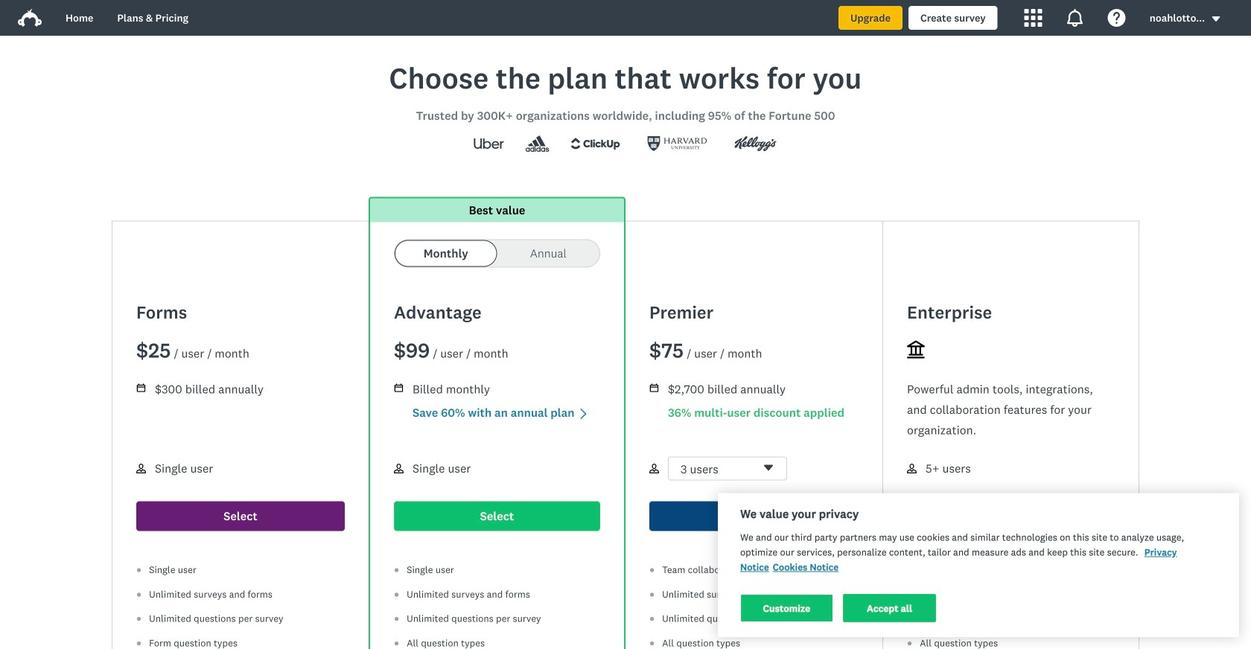 Task type: vqa. For each thing, say whether or not it's contained in the screenshot.
Products Icon to the right
no



Task type: locate. For each thing, give the bounding box(es) containing it.
kellogg's image
[[721, 132, 791, 156]]

Select Menu field
[[668, 457, 787, 482]]

harvard image
[[634, 132, 721, 156]]

2 user image from the left
[[650, 464, 659, 474]]

1 horizontal spatial user image
[[650, 464, 659, 474]]

building icon image
[[907, 341, 925, 359]]

adidas image
[[518, 136, 557, 152]]

0 horizontal spatial user image
[[136, 464, 146, 474]]

brand logo image
[[18, 6, 42, 30], [18, 9, 42, 27]]

user image
[[136, 464, 146, 474], [650, 464, 659, 474], [907, 464, 917, 474]]

help icon image
[[1108, 9, 1126, 27]]

clickup image
[[557, 132, 634, 156]]

1 brand logo image from the top
[[18, 6, 42, 30]]

2 horizontal spatial user image
[[907, 464, 917, 474]]

calendar icon image
[[136, 383, 146, 393], [394, 383, 404, 393], [650, 383, 659, 393], [137, 384, 145, 392], [395, 384, 403, 392], [650, 384, 659, 392]]

3 user image from the left
[[907, 464, 917, 474]]

dropdown arrow icon image
[[1211, 14, 1222, 24], [1213, 16, 1220, 22]]

products icon image
[[1025, 9, 1043, 27], [1025, 9, 1043, 27]]



Task type: describe. For each thing, give the bounding box(es) containing it.
2 brand logo image from the top
[[18, 9, 42, 27]]

1 user image from the left
[[136, 464, 146, 474]]

notification center icon image
[[1067, 9, 1084, 27]]

right arrow image
[[578, 408, 589, 420]]

user image
[[394, 464, 404, 474]]

uber image
[[460, 132, 518, 156]]



